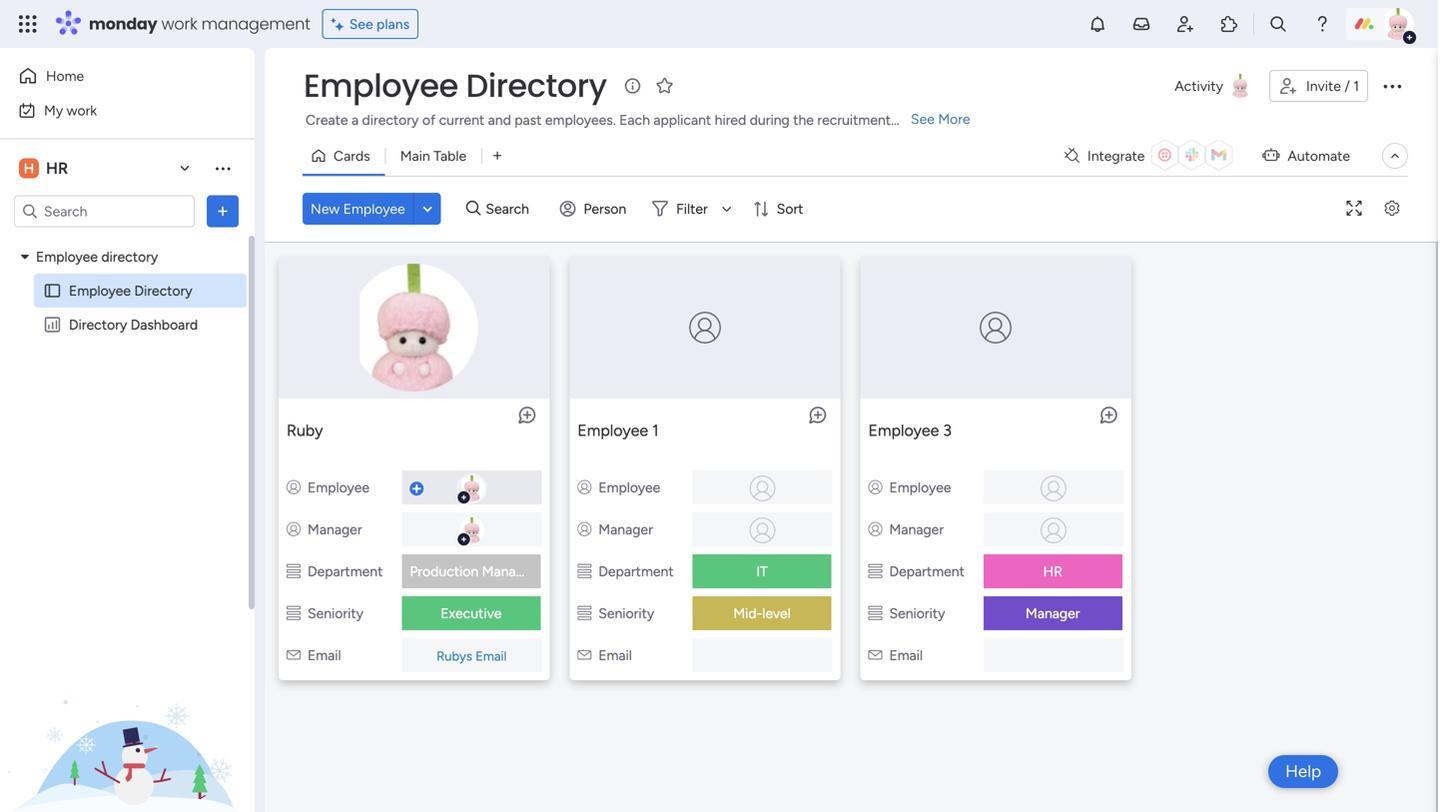 Task type: vqa. For each thing, say whether or not it's contained in the screenshot.
v2 status outline image
yes



Task type: locate. For each thing, give the bounding box(es) containing it.
integrate
[[1088, 147, 1145, 164]]

list box
[[0, 236, 255, 611]]

executive
[[441, 605, 502, 622]]

invite / 1
[[1307, 77, 1360, 94]]

2 horizontal spatial seniority
[[890, 605, 946, 622]]

1 horizontal spatial card cover image image
[[689, 312, 721, 344]]

seniority for employee 1
[[599, 605, 655, 622]]

seniority for ruby
[[308, 605, 364, 622]]

0 vertical spatial see
[[349, 15, 373, 32]]

1 vertical spatial see
[[911, 110, 935, 127]]

1 horizontal spatial 1
[[1354, 77, 1360, 94]]

3 seniority from the left
[[890, 605, 946, 622]]

0 horizontal spatial card cover image image
[[292, 264, 536, 391]]

directory up past at left top
[[466, 63, 607, 108]]

main table button
[[385, 140, 482, 172]]

my work button
[[12, 94, 215, 126]]

board
[[1169, 111, 1206, 128]]

v2 status outline image
[[287, 605, 301, 622]]

applicant
[[654, 111, 711, 128]]

1 horizontal spatial hr
[[1043, 563, 1063, 580]]

0 vertical spatial directory
[[362, 111, 419, 128]]

1 horizontal spatial the
[[1246, 111, 1267, 128]]

add view image
[[493, 149, 502, 163]]

card cover image image
[[292, 264, 536, 391], [689, 312, 721, 344], [980, 312, 1012, 344]]

directory
[[362, 111, 419, 128], [101, 248, 158, 265]]

employees.
[[545, 111, 616, 128]]

activity
[[1175, 77, 1224, 94]]

1
[[1354, 77, 1360, 94], [652, 421, 659, 440]]

mid-
[[733, 605, 763, 622]]

0 horizontal spatial work
[[67, 102, 97, 119]]

1 department from the left
[[308, 563, 383, 580]]

employee directory up directory dashboard
[[69, 282, 193, 299]]

to
[[1126, 111, 1140, 128]]

1 horizontal spatial employee directory
[[304, 63, 607, 108]]

1 horizontal spatial see
[[911, 110, 935, 127]]

past
[[515, 111, 542, 128]]

1 horizontal spatial directory
[[362, 111, 419, 128]]

0 horizontal spatial seniority
[[308, 605, 364, 622]]

see inside button
[[349, 15, 373, 32]]

dapulse person column image
[[287, 479, 301, 496], [869, 479, 883, 496], [287, 521, 301, 538]]

arrow down image
[[715, 197, 739, 221]]

monday work management
[[89, 12, 310, 35]]

new employee button
[[303, 193, 413, 225]]

work right my
[[67, 102, 97, 119]]

list box containing employee directory
[[0, 236, 255, 611]]

see
[[349, 15, 373, 32], [911, 110, 935, 127]]

2 v2 email column image from the left
[[578, 647, 592, 664]]

this
[[1143, 111, 1166, 128]]

email for employee 1
[[599, 647, 632, 664]]

email
[[308, 647, 341, 664], [599, 647, 632, 664], [889, 647, 923, 664], [476, 648, 507, 664]]

management
[[482, 563, 564, 580]]

0 horizontal spatial the
[[793, 111, 814, 128]]

dapulse person column image down employee 3
[[869, 479, 883, 496]]

show board description image
[[621, 76, 645, 96]]

ruby
[[287, 421, 323, 440]]

workspace selection element
[[19, 156, 71, 180]]

v2 email column image
[[287, 647, 301, 664], [578, 647, 592, 664]]

employee
[[304, 63, 458, 108], [343, 200, 405, 217], [36, 248, 98, 265], [69, 282, 131, 299], [578, 421, 648, 440], [869, 421, 939, 440], [308, 479, 370, 496], [599, 479, 661, 496], [890, 479, 951, 496]]

directory right a
[[362, 111, 419, 128]]

2 vertical spatial directory
[[69, 316, 127, 333]]

process
[[895, 111, 944, 128]]

0 horizontal spatial 1
[[652, 421, 659, 440]]

help
[[1286, 761, 1322, 782]]

employee 3
[[869, 421, 952, 440]]

see plans button
[[322, 9, 419, 39]]

0 horizontal spatial department
[[308, 563, 383, 580]]

employee directory up current
[[304, 63, 607, 108]]

work inside button
[[67, 102, 97, 119]]

dapulse integrations image
[[1065, 148, 1080, 163]]

dashboard
[[131, 316, 198, 333]]

angle down image
[[423, 201, 433, 216]]

see left plans
[[349, 15, 373, 32]]

1 vertical spatial directory
[[101, 248, 158, 265]]

my work
[[44, 102, 97, 119]]

work for my
[[67, 102, 97, 119]]

filter button
[[644, 193, 739, 225]]

level
[[763, 605, 791, 622]]

0 horizontal spatial directory
[[69, 316, 127, 333]]

row group
[[269, 247, 1432, 694]]

center.
[[1346, 111, 1389, 128]]

a
[[352, 111, 359, 128]]

0 vertical spatial directory
[[466, 63, 607, 108]]

dapulse person column image
[[578, 479, 592, 496], [578, 521, 592, 538], [869, 521, 883, 538]]

automation
[[1270, 111, 1342, 128]]

0 horizontal spatial v2 email column image
[[287, 647, 301, 664]]

option
[[0, 239, 255, 243]]

2 horizontal spatial department
[[890, 563, 965, 580]]

add to favorites image
[[655, 75, 675, 95]]

seniority for employee 3
[[890, 605, 946, 622]]

2 department from the left
[[599, 563, 674, 580]]

0 vertical spatial 1
[[1354, 77, 1360, 94]]

lottie animation element
[[0, 610, 255, 812]]

rubys email link
[[433, 648, 511, 664]]

email for ruby
[[308, 647, 341, 664]]

hr
[[46, 159, 68, 178], [1043, 563, 1063, 580]]

work right monday
[[161, 12, 197, 35]]

more
[[938, 110, 971, 127]]

1 horizontal spatial work
[[161, 12, 197, 35]]

department
[[308, 563, 383, 580], [599, 563, 674, 580], [890, 563, 965, 580]]

new
[[311, 200, 340, 217]]

settings image
[[1377, 201, 1408, 216]]

the
[[793, 111, 814, 128], [1246, 111, 1267, 128]]

employee directory
[[304, 63, 607, 108], [69, 282, 193, 299]]

new employee
[[311, 200, 405, 217]]

workspace image
[[19, 157, 39, 179]]

/
[[1345, 77, 1350, 94]]

department for ruby
[[308, 563, 383, 580]]

search everything image
[[1269, 14, 1289, 34]]

cards button
[[303, 140, 385, 172]]

activity button
[[1167, 70, 1262, 102]]

row group containing ruby
[[269, 247, 1432, 694]]

2 horizontal spatial directory
[[466, 63, 607, 108]]

of
[[422, 111, 436, 128]]

invite members image
[[1176, 14, 1196, 34]]

0 vertical spatial work
[[161, 12, 197, 35]]

directory right public dashboard icon
[[69, 316, 127, 333]]

during
[[750, 111, 790, 128]]

and
[[488, 111, 511, 128]]

dapulse person column image for employee 3
[[869, 521, 883, 538]]

production
[[410, 563, 479, 580]]

1 horizontal spatial v2 email column image
[[578, 647, 592, 664]]

department for employee 3
[[890, 563, 965, 580]]

autopilot image
[[1263, 142, 1280, 168]]

1 inside button
[[1354, 77, 1360, 94]]

0 vertical spatial hr
[[46, 159, 68, 178]]

1 horizontal spatial department
[[599, 563, 674, 580]]

see for see plans
[[349, 15, 373, 32]]

department for employee 1
[[599, 563, 674, 580]]

1 v2 email column image from the left
[[287, 647, 301, 664]]

the right during
[[793, 111, 814, 128]]

3 department from the left
[[890, 563, 965, 580]]

1 horizontal spatial seniority
[[599, 605, 655, 622]]

seniority
[[308, 605, 364, 622], [599, 605, 655, 622], [890, 605, 946, 622]]

moved
[[1080, 111, 1123, 128]]

0 horizontal spatial directory
[[101, 248, 158, 265]]

monday
[[89, 12, 157, 35]]

directory down search in workspace field
[[101, 248, 158, 265]]

2 seniority from the left
[[599, 605, 655, 622]]

1 vertical spatial directory
[[134, 282, 193, 299]]

management
[[202, 12, 310, 35]]

apps image
[[1220, 14, 1240, 34]]

0 horizontal spatial hr
[[46, 159, 68, 178]]

0 horizontal spatial see
[[349, 15, 373, 32]]

directory up dashboard
[[134, 282, 193, 299]]

1 vertical spatial work
[[67, 102, 97, 119]]

1 seniority from the left
[[308, 605, 364, 622]]

directory
[[466, 63, 607, 108], [134, 282, 193, 299], [69, 316, 127, 333]]

work
[[161, 12, 197, 35], [67, 102, 97, 119]]

main
[[400, 147, 430, 164]]

filter
[[676, 200, 708, 217]]

recruitment
[[818, 111, 891, 128]]

0 horizontal spatial employee directory
[[69, 282, 193, 299]]

table
[[434, 147, 467, 164]]

see left the more
[[911, 110, 935, 127]]

2 horizontal spatial card cover image image
[[980, 312, 1012, 344]]

dapulse person column image down ruby
[[287, 479, 301, 496]]

manager
[[308, 521, 362, 538], [599, 521, 653, 538], [890, 521, 944, 538], [1026, 605, 1080, 622]]

1 vertical spatial hr
[[1043, 563, 1063, 580]]

the right using
[[1246, 111, 1267, 128]]

v2 status outline image
[[287, 563, 301, 580], [578, 563, 592, 580], [869, 563, 883, 580], [578, 605, 592, 622], [869, 605, 883, 622]]

employee inside new employee button
[[343, 200, 405, 217]]

card cover image image for employee 1
[[689, 312, 721, 344]]

my
[[44, 102, 63, 119]]

dapulse person column image for employee 3
[[869, 479, 883, 496]]

Search field
[[481, 195, 541, 223]]



Task type: describe. For each thing, give the bounding box(es) containing it.
manager for employee 1
[[599, 521, 653, 538]]

dapulse person column image up v2 status outline icon
[[287, 521, 301, 538]]

main table
[[400, 147, 467, 164]]

can
[[947, 111, 970, 128]]

workspace options image
[[213, 158, 233, 178]]

0 vertical spatial employee directory
[[304, 63, 607, 108]]

production management
[[410, 563, 564, 580]]

options image
[[213, 201, 233, 221]]

cards
[[334, 147, 370, 164]]

v2 email column image
[[869, 647, 882, 664]]

open full screen image
[[1339, 201, 1371, 216]]

1 vertical spatial 1
[[652, 421, 659, 440]]

employee directory
[[36, 248, 158, 265]]

rubys email
[[437, 648, 507, 664]]

sort
[[777, 200, 804, 217]]

help button
[[1269, 755, 1339, 788]]

rubys
[[437, 648, 472, 664]]

h
[[24, 160, 34, 177]]

directory dashboard
[[69, 316, 198, 333]]

2 the from the left
[[1246, 111, 1267, 128]]

automate
[[1288, 147, 1351, 164]]

sort button
[[745, 193, 816, 225]]

hr inside workspace selection element
[[46, 159, 68, 178]]

using
[[1209, 111, 1243, 128]]

ruby anderson image
[[1383, 8, 1414, 40]]

mid-level
[[733, 605, 791, 622]]

v2 status outline image for employee 3
[[869, 563, 883, 580]]

invite / 1 button
[[1270, 70, 1369, 102]]

Employee Directory field
[[299, 63, 612, 108]]

see more link
[[909, 109, 973, 129]]

collapse board header image
[[1387, 148, 1403, 164]]

dapulse person column image for ruby
[[287, 479, 301, 496]]

caret down image
[[21, 250, 29, 264]]

help image
[[1313, 14, 1333, 34]]

public board image
[[43, 281, 62, 300]]

lottie animation image
[[0, 610, 255, 812]]

employee 1
[[578, 421, 659, 440]]

see plans
[[349, 15, 410, 32]]

it
[[756, 563, 768, 580]]

inbox image
[[1132, 14, 1152, 34]]

1 the from the left
[[793, 111, 814, 128]]

1 vertical spatial employee directory
[[69, 282, 193, 299]]

home button
[[12, 60, 215, 92]]

v2 status outline image for ruby
[[287, 563, 301, 580]]

manager for employee 3
[[890, 521, 944, 538]]

person button
[[552, 193, 638, 225]]

card cover image image for employee 3
[[980, 312, 1012, 344]]

manager for ruby
[[308, 521, 362, 538]]

v2 email column image for employee 1
[[578, 647, 592, 664]]

3
[[943, 421, 952, 440]]

be
[[1061, 111, 1077, 128]]

hr inside row group
[[1043, 563, 1063, 580]]

person
[[584, 200, 626, 217]]

select product image
[[18, 14, 38, 34]]

invite
[[1307, 77, 1341, 94]]

hired
[[715, 111, 746, 128]]

v2 email column image for ruby
[[287, 647, 301, 664]]

Search in workspace field
[[42, 200, 167, 223]]

each
[[619, 111, 650, 128]]

dapulse person column image for employee 1
[[578, 521, 592, 538]]

see for see more
[[911, 110, 935, 127]]

v2 status outline image for employee 1
[[578, 563, 592, 580]]

email for employee 3
[[889, 647, 923, 664]]

v2 search image
[[466, 198, 481, 220]]

dapulse addbtn image
[[410, 482, 422, 494]]

create
[[306, 111, 348, 128]]

notifications image
[[1088, 14, 1108, 34]]

create a directory of current and past employees. each applicant hired during the recruitment process can automatically be moved to this board using the automation center.
[[306, 111, 1389, 128]]

1 horizontal spatial directory
[[134, 282, 193, 299]]

public dashboard image
[[43, 315, 62, 334]]

home
[[46, 67, 84, 84]]

current
[[439, 111, 485, 128]]

plans
[[377, 15, 410, 32]]

work for monday
[[161, 12, 197, 35]]

automatically
[[973, 111, 1057, 128]]

see more
[[911, 110, 971, 127]]

options image
[[1381, 74, 1404, 98]]



